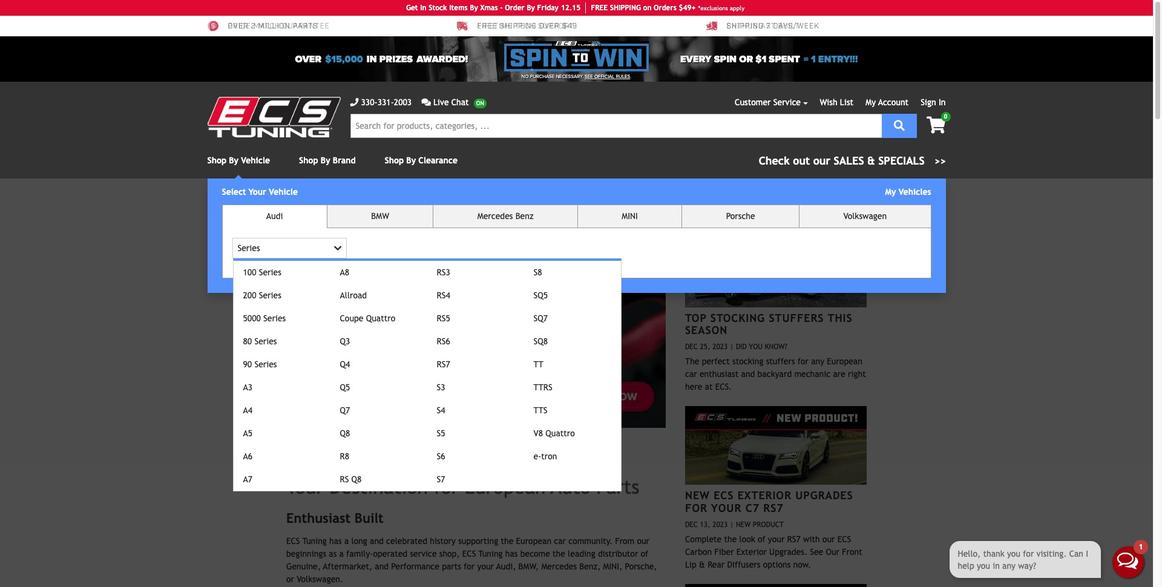 Task type: vqa. For each thing, say whether or not it's contained in the screenshot.


Task type: describe. For each thing, give the bounding box(es) containing it.
live chat
[[433, 97, 469, 107]]

over $15,000 in prizes
[[295, 53, 413, 65]]

the inside dec 13, 2023 | new product complete the look of your rs7 with our ecs carbon fiber exterior upgrades. see our front lip & rear diffusers options now.
[[724, 534, 737, 544]]

vehicle for shop by vehicle
[[241, 156, 270, 165]]

e-tron
[[534, 452, 557, 461]]

friday
[[537, 4, 559, 12]]

1 vertical spatial and
[[370, 537, 384, 546]]

my for my account
[[866, 97, 876, 107]]

ecs inside the new ecs exterior upgrades for your c7 rs7
[[714, 489, 734, 502]]

s7
[[437, 475, 445, 484]]

your destination for european auto parts
[[286, 476, 640, 498]]

bmw,
[[519, 562, 539, 572]]

shop by vehicle link
[[207, 156, 270, 165]]

upgrades.
[[770, 547, 808, 557]]

1 vertical spatial has
[[505, 549, 518, 559]]

0 vertical spatial tuning
[[303, 537, 327, 546]]

did
[[736, 343, 747, 351]]

view all
[[834, 213, 862, 220]]

list
[[840, 97, 854, 107]]

match
[[253, 22, 280, 31]]

100 series
[[243, 268, 281, 277]]

shop for shop by vehicle
[[207, 156, 226, 165]]

my vehicles link
[[885, 187, 931, 197]]

free
[[477, 22, 497, 31]]

or inside ecs tuning has a long and celebrated history supporting the european car community. from our beginnings as a family-operated service shop, ecs tuning has become the leading distributor of genuine, aftermarket, and performance parts for your audi, bmw, mercedes benz, mini, porsche, or volkswagen.
[[286, 575, 294, 584]]

no
[[522, 74, 529, 79]]

see inside dec 13, 2023 | new product complete the look of your rs7 with our ecs carbon fiber exterior upgrades. see our front lip & rear diffusers options now.
[[810, 547, 824, 557]]

0
[[944, 113, 948, 120]]

support
[[538, 22, 574, 31]]

product
[[753, 521, 784, 529]]

for inside dec 25, 2023 | did you know? the perfect stocking stuffers for any european car enthusiast and backyard mechanic are right here at ecs.
[[798, 357, 809, 366]]

coupe
[[340, 314, 364, 323]]

shopping cart image
[[927, 117, 946, 134]]

tt
[[534, 360, 544, 369]]

leading
[[568, 549, 596, 559]]

sign
[[921, 97, 936, 107]]

s5
[[437, 429, 445, 438]]

ecs inside dec 13, 2023 | new product complete the look of your rs7 with our ecs carbon fiber exterior upgrades. see our front lip & rear diffusers options now.
[[838, 534, 851, 544]]

top stocking stuffers this season
[[685, 312, 853, 337]]

shop by brand
[[299, 156, 356, 165]]

0 horizontal spatial for
[[434, 476, 459, 498]]

fiber
[[715, 547, 734, 557]]

customer service
[[735, 97, 801, 107]]

search image
[[894, 120, 905, 130]]

s3
[[437, 383, 445, 392]]

tts
[[534, 406, 548, 415]]

celebrated
[[386, 537, 427, 546]]

top stocking stuffers this season link
[[685, 312, 853, 337]]

by for shop by brand
[[321, 156, 330, 165]]

sales & specials
[[834, 154, 925, 167]]

by for shop by clearance
[[406, 156, 416, 165]]

coupe quattro
[[340, 314, 395, 323]]

no purchase necessary. see official rules .
[[522, 74, 632, 79]]

volkswagen.
[[297, 575, 343, 584]]

mini,
[[603, 562, 623, 572]]

new ecs exterior upgrades for your c7 rs7
[[685, 489, 853, 514]]

stocking
[[733, 357, 764, 366]]

porsche
[[726, 211, 755, 221]]

rs
[[340, 475, 349, 484]]

ecs down supporting
[[462, 549, 476, 559]]

now.
[[793, 560, 811, 570]]

order
[[505, 4, 525, 12]]

generic - abe image
[[286, 208, 666, 428]]

series up 100
[[238, 243, 260, 253]]

ecs up beginnings
[[286, 537, 300, 546]]

exterior inside the new ecs exterior upgrades for your c7 rs7
[[738, 489, 792, 502]]

330-
[[361, 97, 378, 107]]

$49+
[[679, 4, 696, 12]]

rs7 inside dec 13, 2023 | new product complete the look of your rs7 with our ecs carbon fiber exterior upgrades. see our front lip & rear diffusers options now.
[[787, 534, 801, 544]]

for
[[685, 502, 708, 514]]

mercedes inside "tab list"
[[478, 211, 513, 221]]

news
[[773, 208, 808, 223]]

a3
[[243, 383, 253, 392]]

ecs tuning image
[[207, 97, 341, 137]]

parts inside ecs tuning has a long and celebrated history supporting the european car community. from our beginnings as a family-operated service shop, ecs tuning has become the leading distributor of genuine, aftermarket, and performance parts for your audi, bmw, mercedes benz, mini, porsche, or volkswagen.
[[442, 562, 461, 572]]

1 vertical spatial european
[[465, 476, 546, 498]]

parts inside "over 2 million parts" link
[[293, 22, 318, 31]]

s6
[[437, 452, 445, 461]]

series for 80 series
[[255, 337, 277, 346]]

dec for top stocking stuffers this season
[[685, 343, 698, 351]]

enthusiast for enthusiast built
[[286, 510, 351, 526]]

rs q8
[[340, 475, 362, 484]]

0 vertical spatial &
[[868, 154, 875, 167]]

200
[[243, 291, 256, 300]]

5000
[[243, 314, 261, 323]]

your inside dec 13, 2023 | new product complete the look of your rs7 with our ecs carbon fiber exterior upgrades. see our front lip & rear diffusers options now.
[[768, 534, 785, 544]]

our inside dec 13, 2023 | new product complete the look of your rs7 with our ecs carbon fiber exterior upgrades. see our front lip & rear diffusers options now.
[[823, 534, 835, 544]]

in for get
[[420, 4, 427, 12]]

a8
[[340, 268, 349, 277]]

vehicle for select your vehicle
[[269, 187, 298, 197]]

for inside ecs tuning has a long and celebrated history supporting the european car community. from our beginnings as a family-operated service shop, ecs tuning has become the leading distributor of genuine, aftermarket, and performance parts for your audi, bmw, mercedes benz, mini, porsche, or volkswagen.
[[464, 562, 475, 572]]

purchase
[[530, 74, 555, 79]]

0 vertical spatial q8
[[340, 429, 350, 438]]

a7
[[243, 475, 253, 484]]

of inside dec 13, 2023 | new product complete the look of your rs7 with our ecs carbon fiber exterior upgrades. see our front lip & rear diffusers options now.
[[758, 534, 766, 544]]

200 series
[[243, 291, 281, 300]]

free
[[591, 4, 608, 12]]

stuffers
[[766, 357, 795, 366]]

exterior inside dec 13, 2023 | new product complete the look of your rs7 with our ecs carbon fiber exterior upgrades. see our front lip & rear diffusers options now.
[[737, 547, 767, 557]]

new inside the new ecs exterior upgrades for your c7 rs7
[[685, 489, 710, 502]]

vehicles
[[899, 187, 931, 197]]

1
[[811, 53, 816, 65]]

distributor
[[598, 549, 638, 559]]

long
[[351, 537, 367, 546]]

sales & specials link
[[759, 153, 946, 169]]

sign in link
[[921, 97, 946, 107]]

series for 5000 series
[[263, 314, 286, 323]]

perfect
[[702, 357, 730, 366]]

•
[[443, 441, 454, 466]]

in for sign
[[939, 97, 946, 107]]

0 vertical spatial has
[[329, 537, 342, 546]]

sq8
[[534, 337, 548, 346]]

clearance
[[419, 156, 458, 165]]

1 horizontal spatial the
[[553, 549, 565, 559]]

*exclusions apply link
[[698, 3, 745, 12]]

331-
[[378, 97, 394, 107]]

genuine,
[[286, 562, 321, 572]]

all
[[852, 213, 862, 220]]

history
[[430, 537, 456, 546]]

sq5
[[534, 291, 548, 300]]

series for 100 series
[[259, 268, 281, 277]]

wish list link
[[820, 97, 854, 107]]

select your vehicle
[[222, 187, 298, 197]]

service
[[410, 549, 437, 559]]

stuffers
[[769, 312, 824, 324]]

1 horizontal spatial q8
[[352, 475, 362, 484]]

car inside dec 25, 2023 | did you know? the perfect stocking stuffers for any european car enthusiast and backyard mechanic are right here at ecs.
[[685, 369, 697, 379]]

select
[[222, 187, 246, 197]]

wish
[[820, 97, 838, 107]]

100
[[243, 268, 256, 277]]

operated
[[373, 549, 408, 559]]

live chat link
[[422, 96, 487, 109]]

shipping
[[727, 22, 764, 31]]

q3
[[340, 337, 350, 346]]

mercedes inside ecs tuning has a long and celebrated history supporting the european car community. from our beginnings as a family-operated service shop, ecs tuning has become the leading distributor of genuine, aftermarket, and performance parts for your audi, bmw, mercedes benz, mini, porsche, or volkswagen.
[[541, 562, 577, 572]]

new ecs b9 rs5 3.0t valved exhaust system image
[[685, 584, 867, 587]]



Task type: locate. For each thing, give the bounding box(es) containing it.
your left rs
[[286, 476, 324, 498]]

1 vertical spatial or
[[286, 575, 294, 584]]

1 horizontal spatial or
[[739, 53, 753, 65]]

ecs left news
[[744, 208, 768, 223]]

by up select
[[229, 156, 239, 165]]

exterior down look
[[737, 547, 767, 557]]

sales
[[834, 154, 864, 167]]

customer service button
[[735, 96, 808, 109]]

quattro for coupe quattro
[[366, 314, 395, 323]]

mercedes down leading
[[541, 562, 577, 572]]

has up the as
[[329, 537, 342, 546]]

1 | from the top
[[730, 343, 734, 351]]

| right 13,
[[730, 521, 734, 529]]

your left c7
[[711, 502, 742, 514]]

0 vertical spatial your
[[768, 534, 785, 544]]

by left brand
[[321, 156, 330, 165]]

rs7 inside the new ecs exterior upgrades for your c7 rs7
[[764, 502, 784, 514]]

| inside dec 25, 2023 | did you know? the perfect stocking stuffers for any european car enthusiast and backyard mechanic are right here at ecs.
[[730, 343, 734, 351]]

0 vertical spatial in
[[420, 4, 427, 12]]

car down the
[[685, 369, 697, 379]]

0 vertical spatial see
[[585, 74, 593, 79]]

your down product
[[768, 534, 785, 544]]

1 horizontal spatial rs7
[[764, 502, 784, 514]]

0 horizontal spatial or
[[286, 575, 294, 584]]

rs7 up product
[[764, 502, 784, 514]]

3 shop from the left
[[385, 156, 404, 165]]

1 horizontal spatial quattro
[[546, 429, 575, 438]]

0 vertical spatial |
[[730, 343, 734, 351]]

with
[[803, 534, 820, 544]]

1 vertical spatial dec
[[685, 521, 698, 529]]

european
[[827, 357, 863, 366], [465, 476, 546, 498], [516, 537, 552, 546]]

the
[[724, 534, 737, 544], [501, 537, 514, 546], [553, 549, 565, 559]]

0 horizontal spatial in
[[420, 4, 427, 12]]

shop by clearance link
[[385, 156, 458, 165]]

1 vertical spatial |
[[730, 521, 734, 529]]

0 vertical spatial car
[[685, 369, 697, 379]]

q8 right rs
[[352, 475, 362, 484]]

see left official
[[585, 74, 593, 79]]

exterior
[[738, 489, 792, 502], [737, 547, 767, 557]]

by right order
[[527, 4, 535, 12]]

top stocking stuffers this season image
[[685, 229, 867, 307]]

1 vertical spatial rs7
[[764, 502, 784, 514]]

1 horizontal spatial our
[[823, 534, 835, 544]]

series
[[238, 243, 260, 253], [259, 268, 281, 277], [259, 291, 281, 300], [263, 314, 286, 323], [255, 337, 277, 346], [255, 360, 277, 369]]

vehicle
[[241, 156, 270, 165], [269, 187, 298, 197]]

new up 13,
[[685, 489, 710, 502]]

tuning down supporting
[[479, 549, 503, 559]]

as
[[329, 549, 337, 559]]

new inside dec 13, 2023 | new product complete the look of your rs7 with our ecs carbon fiber exterior upgrades. see our front lip & rear diffusers options now.
[[736, 521, 751, 529]]

see down with
[[810, 547, 824, 557]]

has
[[329, 537, 342, 546], [505, 549, 518, 559]]

xmas
[[480, 4, 498, 12]]

european down e-
[[465, 476, 546, 498]]

series right 5000
[[263, 314, 286, 323]]

has up 'audi,'
[[505, 549, 518, 559]]

series right "80"
[[255, 337, 277, 346]]

and down operated
[[375, 562, 389, 572]]

auto
[[551, 476, 591, 498]]

supporting
[[458, 537, 498, 546]]

r8
[[340, 452, 349, 461]]

parts right million
[[293, 22, 318, 31]]

of right look
[[758, 534, 766, 544]]

0 horizontal spatial our
[[637, 537, 650, 546]]

shop for shop by clearance
[[385, 156, 404, 165]]

1 horizontal spatial has
[[505, 549, 518, 559]]

series right 90
[[255, 360, 277, 369]]

1 vertical spatial enthusiast
[[286, 510, 351, 526]]

over left "2"
[[228, 22, 249, 31]]

1 vertical spatial my
[[885, 187, 896, 197]]

2 horizontal spatial shop
[[385, 156, 404, 165]]

2 vertical spatial and
[[375, 562, 389, 572]]

of up porsche,
[[641, 549, 649, 559]]

shop by vehicle
[[207, 156, 270, 165]]

and inside dec 25, 2023 | did you know? the perfect stocking stuffers for any european car enthusiast and backyard mechanic are right here at ecs.
[[741, 369, 755, 379]]

0 horizontal spatial the
[[501, 537, 514, 546]]

for down s6
[[434, 476, 459, 498]]

new ecs exterior upgrades for your c7 rs7 image
[[685, 406, 867, 485]]

1 horizontal spatial mercedes
[[541, 562, 577, 572]]

2023 right 25,
[[713, 343, 728, 351]]

rs4
[[437, 291, 450, 300]]

1 vertical spatial q8
[[352, 475, 362, 484]]

you
[[749, 343, 763, 351]]

front
[[842, 547, 863, 557]]

see official rules link
[[585, 73, 630, 81]]

phone image
[[350, 98, 359, 107]]

quattro for v8 quattro
[[546, 429, 575, 438]]

my
[[866, 97, 876, 107], [885, 187, 896, 197]]

know?
[[765, 343, 788, 351]]

shop up select
[[207, 156, 226, 165]]

rs7 up upgrades.
[[787, 534, 801, 544]]

| for for
[[730, 521, 734, 529]]

ping
[[625, 4, 641, 12]]

Search text field
[[350, 114, 882, 138]]

1 horizontal spatial over
[[295, 53, 322, 65]]

1 vertical spatial tuning
[[479, 549, 503, 559]]

dec left 25,
[[685, 343, 698, 351]]

0 vertical spatial new
[[685, 489, 710, 502]]

over 2 million parts link
[[207, 21, 318, 31]]

*exclusions
[[698, 5, 728, 11]]

stock
[[429, 4, 447, 12]]

official
[[594, 74, 615, 79]]

quattro right coupe
[[366, 314, 395, 323]]

and right long
[[370, 537, 384, 546]]

2 vertical spatial for
[[464, 562, 475, 572]]

0 vertical spatial exterior
[[738, 489, 792, 502]]

1 horizontal spatial &
[[868, 154, 875, 167]]

enthusiast for enthusiast built
[[727, 22, 776, 31]]

mercedes left 'benz'
[[478, 211, 513, 221]]

1 horizontal spatial enthusiast
[[727, 22, 776, 31]]

for left any at the right of the page
[[798, 357, 809, 366]]

over down the 'guarantee'
[[295, 53, 322, 65]]

carbon
[[685, 547, 712, 557]]

1 vertical spatial &
[[699, 560, 705, 570]]

mechanic
[[795, 369, 831, 379]]

our inside ecs tuning has a long and celebrated history supporting the european car community. from our beginnings as a family-operated service shop, ecs tuning has become the leading distributor of genuine, aftermarket, and performance parts for your audi, bmw, mercedes benz, mini, porsche, or volkswagen.
[[637, 537, 650, 546]]

1 horizontal spatial in
[[939, 97, 946, 107]]

0 horizontal spatial mercedes
[[478, 211, 513, 221]]

0 horizontal spatial tuning
[[303, 537, 327, 546]]

$1
[[756, 53, 767, 65]]

0 horizontal spatial your
[[249, 187, 266, 197]]

1 vertical spatial a
[[339, 549, 344, 559]]

ecs up front
[[838, 534, 851, 544]]

7
[[766, 22, 771, 31]]

in right 'get' on the top of page
[[420, 4, 427, 12]]

your inside ecs tuning has a long and celebrated history supporting the european car community. from our beginnings as a family-operated service shop, ecs tuning has become the leading distributor of genuine, aftermarket, and performance parts for your audi, bmw, mercedes benz, mini, porsche, or volkswagen.
[[477, 562, 494, 572]]

0 horizontal spatial q8
[[340, 429, 350, 438]]

1 vertical spatial in
[[939, 97, 946, 107]]

1 vertical spatial over
[[295, 53, 322, 65]]

tab list containing audi
[[222, 205, 931, 492]]

days/week
[[773, 22, 820, 31]]

0 horizontal spatial a
[[339, 549, 344, 559]]

the up fiber
[[724, 534, 737, 544]]

comments image
[[422, 98, 431, 107]]

european inside ecs tuning has a long and celebrated history supporting the european car community. from our beginnings as a family-operated service shop, ecs tuning has become the leading distributor of genuine, aftermarket, and performance parts for your audi, bmw, mercedes benz, mini, porsche, or volkswagen.
[[516, 537, 552, 546]]

| for season
[[730, 343, 734, 351]]

rs5
[[437, 314, 450, 323]]

or left $1
[[739, 53, 753, 65]]

2 horizontal spatial rs7
[[787, 534, 801, 544]]

| inside dec 13, 2023 | new product complete the look of your rs7 with our ecs carbon fiber exterior upgrades. see our front lip & rear diffusers options now.
[[730, 521, 734, 529]]

2023 inside dec 25, 2023 | did you know? the perfect stocking stuffers for any european car enthusiast and backyard mechanic are right here at ecs.
[[713, 343, 728, 351]]

bmw
[[371, 211, 389, 221]]

vehicle up select your vehicle
[[241, 156, 270, 165]]

audi
[[266, 211, 283, 221]]

a6
[[243, 452, 253, 461]]

for
[[798, 357, 809, 366], [434, 476, 459, 498], [464, 562, 475, 572]]

2023 right 13,
[[713, 521, 728, 529]]

1 vertical spatial quattro
[[546, 429, 575, 438]]

on
[[643, 4, 652, 12]]

in right the sign at the top
[[939, 97, 946, 107]]

1 vertical spatial mercedes
[[541, 562, 577, 572]]

0 horizontal spatial new
[[685, 489, 710, 502]]

q8
[[340, 429, 350, 438], [352, 475, 362, 484]]

the left leading
[[553, 549, 565, 559]]

new up look
[[736, 521, 751, 529]]

get
[[406, 4, 418, 12]]

your left 'audi,'
[[477, 562, 494, 572]]

dec for new ecs exterior upgrades for your c7 rs7
[[685, 521, 698, 529]]

over for over 2 million parts
[[228, 22, 249, 31]]

shipping 7 days/week link
[[706, 21, 820, 31]]

0 vertical spatial over
[[228, 22, 249, 31]]

0 horizontal spatial your
[[477, 562, 494, 572]]

0 horizontal spatial over
[[228, 22, 249, 31]]

stocking
[[711, 312, 765, 324]]

car inside ecs tuning has a long and celebrated history supporting the european car community. from our beginnings as a family-operated service shop, ecs tuning has become the leading distributor of genuine, aftermarket, and performance parts for your audi, bmw, mercedes benz, mini, porsche, or volkswagen.
[[554, 537, 566, 546]]

car
[[685, 369, 697, 379], [554, 537, 566, 546]]

the up 'audi,'
[[501, 537, 514, 546]]

1 dec from the top
[[685, 343, 698, 351]]

1 horizontal spatial shop
[[299, 156, 318, 165]]

ecs
[[744, 208, 768, 223], [714, 489, 734, 502], [838, 534, 851, 544], [286, 537, 300, 546], [462, 549, 476, 559]]

2023 for season
[[713, 343, 728, 351]]

1 horizontal spatial a
[[344, 537, 349, 546]]

2 | from the top
[[730, 521, 734, 529]]

& right lip
[[699, 560, 705, 570]]

parts
[[596, 476, 640, 498]]

top
[[685, 312, 707, 324]]

0 vertical spatial vehicle
[[241, 156, 270, 165]]

0 vertical spatial dec
[[685, 343, 698, 351]]

price match guarantee
[[228, 22, 330, 31]]

shop left the "clearance"
[[385, 156, 404, 165]]

by left xmas
[[470, 4, 478, 12]]

5000 series
[[243, 314, 286, 323]]

ecs tuning 'spin to win' contest logo image
[[505, 41, 649, 71]]

12.15
[[561, 4, 581, 12]]

0 horizontal spatial parts
[[293, 22, 318, 31]]

vehicle up audi
[[269, 187, 298, 197]]

2 horizontal spatial the
[[724, 534, 737, 544]]

my account
[[866, 97, 909, 107]]

1 vertical spatial parts
[[442, 562, 461, 572]]

over for over $15,000 in prizes
[[295, 53, 322, 65]]

| left did
[[730, 343, 734, 351]]

benz
[[516, 211, 534, 221]]

exterior up product
[[738, 489, 792, 502]]

0 horizontal spatial quattro
[[366, 314, 395, 323]]

0 vertical spatial rs7
[[437, 360, 450, 369]]

or down genuine,
[[286, 575, 294, 584]]

& inside dec 13, 2023 | new product complete the look of your rs7 with our ecs carbon fiber exterior upgrades. see our front lip & rear diffusers options now.
[[699, 560, 705, 570]]

series right the '200'
[[259, 291, 281, 300]]

2023 inside dec 13, 2023 | new product complete the look of your rs7 with our ecs carbon fiber exterior upgrades. see our front lip & rear diffusers options now.
[[713, 521, 728, 529]]

series right 100
[[259, 268, 281, 277]]

0 vertical spatial your
[[249, 187, 266, 197]]

by for shop by vehicle
[[229, 156, 239, 165]]

the
[[685, 357, 700, 366]]

0 vertical spatial 2023
[[713, 343, 728, 351]]

series for 90 series
[[255, 360, 277, 369]]

0 horizontal spatial my
[[866, 97, 876, 107]]

shop left brand
[[299, 156, 318, 165]]

my left vehicles
[[885, 187, 896, 197]]

1 vertical spatial exterior
[[737, 547, 767, 557]]

my left account
[[866, 97, 876, 107]]

1 vertical spatial see
[[810, 547, 824, 557]]

0 vertical spatial european
[[827, 357, 863, 366]]

shipping
[[500, 22, 537, 31]]

account
[[878, 97, 909, 107]]

necessary.
[[556, 74, 584, 79]]

mini
[[622, 211, 638, 221]]

1 horizontal spatial see
[[810, 547, 824, 557]]

beginnings
[[286, 549, 326, 559]]

1 horizontal spatial your
[[768, 534, 785, 544]]

performance
[[391, 562, 440, 572]]

dec left 13,
[[685, 521, 698, 529]]

0 vertical spatial of
[[758, 534, 766, 544]]

1 vertical spatial car
[[554, 537, 566, 546]]

free ship ping on orders $49+ *exclusions apply
[[591, 4, 745, 12]]

over
[[539, 22, 560, 31]]

2 vertical spatial your
[[711, 502, 742, 514]]

my account link
[[866, 97, 909, 107]]

1 vertical spatial new
[[736, 521, 751, 529]]

car left community.
[[554, 537, 566, 546]]

our right from
[[637, 537, 650, 546]]

become
[[520, 549, 550, 559]]

0 vertical spatial or
[[739, 53, 753, 65]]

1 vertical spatial of
[[641, 549, 649, 559]]

1 shop from the left
[[207, 156, 226, 165]]

shipping 7 days/week
[[727, 22, 820, 31]]

rs7 down rs6
[[437, 360, 450, 369]]

1 horizontal spatial car
[[685, 369, 697, 379]]

0 vertical spatial and
[[741, 369, 755, 379]]

dec inside dec 13, 2023 | new product complete the look of your rs7 with our ecs carbon fiber exterior upgrades. see our front lip & rear diffusers options now.
[[685, 521, 698, 529]]

porsche,
[[625, 562, 657, 572]]

0 vertical spatial mercedes
[[478, 211, 513, 221]]

or
[[739, 53, 753, 65], [286, 575, 294, 584]]

for down supporting
[[464, 562, 475, 572]]

0 vertical spatial enthusiast
[[727, 22, 776, 31]]

my for my vehicles
[[885, 187, 896, 197]]

0 horizontal spatial see
[[585, 74, 593, 79]]

by left the "clearance"
[[406, 156, 416, 165]]

2023 for for
[[713, 521, 728, 529]]

1 horizontal spatial parts
[[442, 562, 461, 572]]

0 vertical spatial a
[[344, 537, 349, 546]]

1 2023 from the top
[[713, 343, 728, 351]]

price
[[228, 22, 251, 31]]

tech
[[515, 22, 536, 31]]

look
[[740, 534, 755, 544]]

price match guarantee link
[[207, 21, 330, 31]]

new ecs exterior upgrades for your c7 rs7 link
[[685, 489, 853, 514]]

2 shop from the left
[[299, 156, 318, 165]]

tron
[[541, 452, 557, 461]]

of inside ecs tuning has a long and celebrated history supporting the european car community. from our beginnings as a family-operated service shop, ecs tuning has become the leading distributor of genuine, aftermarket, and performance parts for your audi, bmw, mercedes benz, mini, porsche, or volkswagen.
[[641, 549, 649, 559]]

series for 200 series
[[259, 291, 281, 300]]

2 dec from the top
[[685, 521, 698, 529]]

0 horizontal spatial &
[[699, 560, 705, 570]]

our up our on the right
[[823, 534, 835, 544]]

enthusiast built
[[727, 22, 800, 31]]

0 horizontal spatial car
[[554, 537, 566, 546]]

european inside dec 25, 2023 | did you know? the perfect stocking stuffers for any european car enthusiast and backyard mechanic are right here at ecs.
[[827, 357, 863, 366]]

orders
[[654, 4, 677, 12]]

tuning up beginnings
[[303, 537, 327, 546]]

and down the stocking
[[741, 369, 755, 379]]

a left long
[[344, 537, 349, 546]]

2 vertical spatial european
[[516, 537, 552, 546]]

2 horizontal spatial for
[[798, 357, 809, 366]]

1 horizontal spatial your
[[286, 476, 324, 498]]

dec inside dec 25, 2023 | did you know? the perfect stocking stuffers for any european car enthusiast and backyard mechanic are right here at ecs.
[[685, 343, 698, 351]]

quattro right v8
[[546, 429, 575, 438]]

1 vertical spatial your
[[477, 562, 494, 572]]

0 vertical spatial for
[[798, 357, 809, 366]]

0 vertical spatial parts
[[293, 22, 318, 31]]

330-331-2003
[[361, 97, 412, 107]]

over 2 million parts
[[228, 22, 318, 31]]

parts down shop,
[[442, 562, 461, 572]]

1 horizontal spatial for
[[464, 562, 475, 572]]

0 link
[[917, 112, 951, 135]]

2 vertical spatial rs7
[[787, 534, 801, 544]]

2 2023 from the top
[[713, 521, 728, 529]]

european up are
[[827, 357, 863, 366]]

your inside the new ecs exterior upgrades for your c7 rs7
[[711, 502, 742, 514]]

new
[[685, 489, 710, 502], [736, 521, 751, 529]]

spin
[[714, 53, 737, 65]]

your right select
[[249, 187, 266, 197]]

q5
[[340, 383, 350, 392]]

a right the as
[[339, 549, 344, 559]]

dec 13, 2023 | new product complete the look of your rs7 with our ecs carbon fiber exterior upgrades. see our front lip & rear diffusers options now.
[[685, 521, 863, 570]]

0 vertical spatial quattro
[[366, 314, 395, 323]]

1 horizontal spatial tuning
[[479, 549, 503, 559]]

tab list
[[222, 205, 931, 492]]

ecs right for
[[714, 489, 734, 502]]

0 horizontal spatial rs7
[[437, 360, 450, 369]]

q8 down the q7
[[340, 429, 350, 438]]

$49
[[562, 22, 578, 31]]

& right the sales
[[868, 154, 875, 167]]

european up become at left
[[516, 537, 552, 546]]

shop for shop by brand
[[299, 156, 318, 165]]

1 horizontal spatial my
[[885, 187, 896, 197]]

every spin or $1 spent = 1 entry!!!
[[681, 53, 858, 65]]



